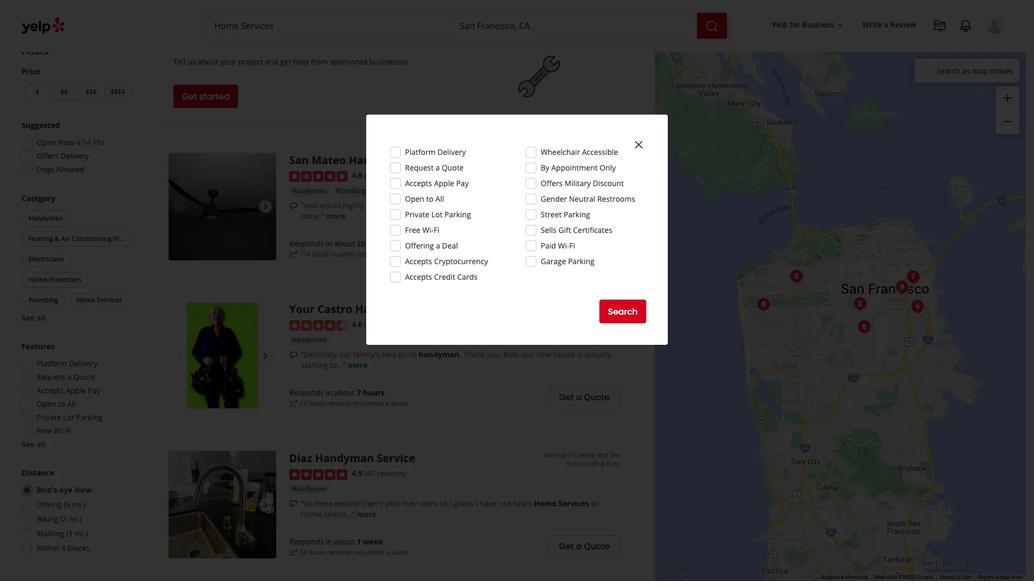 Task type: describe. For each thing, give the bounding box(es) containing it.
search as map moves
[[937, 65, 1013, 76]]

0 vertical spatial electricians
[[375, 186, 412, 195]]

filters
[[22, 45, 49, 57]]

recommend
[[389, 200, 432, 211]]

"and would highly highly recommend to anyone that needs any home improvement done." more
[[301, 200, 600, 221]]

accepts up recommend
[[405, 178, 432, 189]]

quote for diaz handyman service
[[584, 541, 610, 553]]

cards
[[457, 272, 478, 282]]

keyboard
[[822, 575, 844, 581]]

about for san
[[334, 239, 355, 249]]

get a quote button for your castro handyman
[[549, 386, 620, 410]]

handyman button up heating
[[22, 211, 70, 227]]

$$$$
[[110, 87, 125, 96]]

walking (1 mi.)
[[37, 529, 88, 539]]

diaz
[[289, 452, 312, 466]]

yelp for business
[[772, 20, 834, 30]]

diaz handyman service link
[[289, 452, 415, 466]]

2 vertical spatial open
[[37, 399, 56, 409]]

group containing category
[[19, 193, 135, 324]]

1 our from the left
[[339, 350, 351, 360]]

about for your
[[334, 388, 355, 398]]

paid
[[541, 241, 556, 251]]

1 vertical spatial services
[[559, 499, 589, 509]]

restrooms
[[598, 194, 635, 204]]

get started button
[[173, 85, 238, 109]]

actually
[[585, 350, 611, 360]]

4.6 star rating image
[[289, 320, 347, 331]]

more for handyman
[[357, 510, 377, 520]]

1 vertical spatial private lot parking
[[37, 413, 103, 423]]

1 vertical spatial from
[[311, 57, 328, 67]]

free inside the free price estimates from local handymen tell us about your project and get help from sponsored businesses.
[[173, 37, 196, 52]]

see for category
[[22, 313, 35, 323]]

map for moves
[[972, 65, 988, 76]]

handyman link for diaz
[[289, 484, 329, 495]]

$ button
[[24, 84, 51, 100]]

0 vertical spatial from
[[284, 37, 310, 52]]

responds in about 20 minutes
[[289, 239, 399, 249]]

family's
[[353, 350, 380, 360]]

0 horizontal spatial electricians
[[29, 255, 64, 264]]

gift
[[559, 225, 571, 235]]

0 vertical spatial plumbing
[[335, 186, 366, 195]]

neutral
[[569, 194, 596, 204]]

close image
[[632, 138, 645, 151]]

starting
[[301, 360, 328, 371]]

map region
[[590, 0, 1034, 582]]

handyman
[[419, 350, 459, 360]]

0 horizontal spatial plumbing button
[[22, 293, 65, 309]]

minutes
[[367, 239, 399, 249]]

free inside group
[[37, 426, 52, 436]]

$$
[[60, 87, 68, 96]]

bird's-eye view
[[37, 485, 92, 496]]

4.9 star rating image
[[289, 470, 347, 480]]

4.8 star rating image
[[289, 171, 347, 182]]

conditioning/hvac
[[72, 234, 131, 244]]

©2023
[[899, 575, 915, 581]]

features
[[22, 342, 55, 352]]

offers for offers military discount
[[541, 178, 563, 189]]

report
[[978, 575, 994, 581]]

in for handyman
[[326, 537, 332, 548]]

search dialog
[[0, 0, 1034, 582]]

1 vertical spatial request
[[37, 372, 65, 383]]

any
[[510, 200, 523, 211]]

and for san mateo handyman
[[597, 153, 609, 162]]

google image
[[658, 568, 693, 582]]

handyman up "and
[[291, 186, 327, 195]]

martin's handywork image
[[907, 296, 929, 318]]

accepts down the offering on the left top
[[405, 256, 432, 267]]

&
[[55, 234, 59, 244]]

(2
[[60, 515, 67, 525]]

san mateo handyman link
[[289, 153, 408, 168]]

more link for mateo
[[326, 211, 346, 221]]

responds for san
[[289, 239, 324, 249]]

heating & air conditioning/hvac
[[29, 234, 131, 244]]

depot..."
[[324, 510, 355, 520]]

in for castro
[[326, 388, 332, 398]]

user actions element
[[764, 13, 1020, 80]]

fi inside group
[[65, 426, 71, 436]]

0 horizontal spatial plumbing
[[29, 296, 58, 305]]

(5
[[64, 500, 70, 510]]

0 horizontal spatial mateo
[[312, 153, 346, 168]]

eye
[[60, 485, 72, 496]]

slideshow element for your
[[169, 302, 276, 410]]

more for castro
[[348, 360, 368, 371]]

pick
[[386, 499, 400, 509]]

price
[[198, 37, 226, 52]]

1 horizontal spatial fi
[[434, 225, 440, 235]]

zoom out image
[[1002, 115, 1014, 128]]

el
[[568, 451, 573, 460]]

driving (5 mi.)
[[37, 500, 85, 510]]

0 horizontal spatial free wi-fi
[[37, 426, 71, 436]]

get for your castro handyman
[[559, 392, 574, 404]]

serving for your castro handyman
[[530, 302, 553, 311]]

handyman up the 4.9
[[315, 452, 374, 466]]

get a quote for san mateo handyman
[[559, 243, 610, 255]]

see all button for features
[[22, 440, 46, 450]]

group containing features
[[18, 342, 134, 450]]

cryptocurrency
[[434, 256, 488, 267]]

diaz handyman service
[[289, 452, 415, 466]]

serving el cerrito and the surrounding area
[[544, 451, 620, 469]]

offers for offers delivery
[[37, 151, 59, 161]]

private inside search dialog
[[405, 210, 430, 220]]

1 vertical spatial pay
[[88, 386, 100, 396]]

home inside or home depot..."
[[301, 510, 323, 520]]

help
[[293, 57, 309, 67]]

1 vertical spatial fi
[[569, 241, 575, 251]]

see all for features
[[22, 440, 46, 450]]

offering
[[405, 241, 434, 251]]

requested for handyman
[[353, 549, 384, 558]]

0 horizontal spatial open to all
[[37, 399, 76, 409]]

2 vertical spatial wi-
[[54, 426, 65, 436]]

1 vertical spatial apple
[[66, 386, 86, 396]]

option group containing distance
[[18, 468, 134, 558]]

started
[[199, 90, 230, 103]]

project
[[238, 57, 263, 67]]

area for san mateo handyman
[[606, 161, 620, 170]]

map data ©2023 google
[[875, 575, 933, 581]]

0 horizontal spatial platform
[[37, 359, 67, 369]]

surrounding for your castro handyman
[[567, 311, 604, 320]]

slideshow element for san
[[169, 153, 276, 261]]

quote for your castro handyman
[[584, 392, 610, 404]]

quote for san mateo handyman
[[395, 250, 412, 259]]

0 horizontal spatial all
[[67, 399, 76, 409]]

1 new from the left
[[382, 350, 397, 360]]

free price estimates from local handymen image
[[513, 50, 566, 104]]

local
[[312, 37, 338, 52]]

tell
[[173, 57, 186, 67]]

by
[[541, 163, 550, 173]]

appointment
[[552, 163, 598, 173]]

yelp for business button
[[768, 15, 850, 35]]

recently for mateo
[[331, 250, 355, 259]]

error
[[1012, 575, 1023, 581]]

sells
[[541, 225, 557, 235]]

write a review link
[[858, 15, 921, 35]]

mi.) for biking (2 mi.)
[[69, 515, 82, 525]]

and for your castro handyman
[[597, 302, 609, 311]]

san for your castro handyman
[[554, 302, 565, 311]]

get a quote button for diaz handyman service
[[549, 535, 620, 559]]

price group
[[22, 66, 134, 102]]

$$$
[[85, 87, 97, 96]]

22
[[300, 399, 307, 409]]

mateo inside 'serving san mateo and the surrounding area'
[[576, 153, 595, 162]]

map
[[875, 575, 885, 581]]

requested for castro
[[353, 399, 384, 409]]

area for diaz handyman service
[[606, 460, 620, 469]]

next image for san
[[259, 201, 272, 214]]

surrounding for san mateo handyman
[[567, 161, 604, 170]]

guess
[[454, 499, 474, 509]]

cherry
[[361, 499, 384, 509]]

map for error
[[1000, 575, 1010, 581]]

request inside search dialog
[[405, 163, 434, 173]]

bird's-
[[37, 485, 60, 496]]

free inside search dialog
[[405, 225, 421, 235]]

offers military discount
[[541, 178, 624, 189]]

responds for your
[[289, 388, 324, 398]]

more link for castro
[[348, 360, 368, 371]]

us
[[188, 57, 196, 67]]

reviews) for your castro handyman
[[377, 320, 406, 330]]

services inside button
[[97, 296, 122, 305]]

get a quote button for san mateo handyman
[[549, 237, 620, 261]]

$$$$ button
[[104, 84, 131, 100]]

data
[[887, 575, 897, 581]]

pay inside search dialog
[[456, 178, 469, 189]]

handyman link for your
[[289, 335, 329, 346]]

handyman up "all
[[291, 485, 327, 494]]

serving san francisco and the surrounding area
[[530, 302, 620, 320]]

1
[[357, 537, 361, 548]]

. thank you, bob--our new house is actually starting to..."
[[301, 350, 611, 371]]

zoom in image
[[1002, 91, 1014, 104]]

francisco
[[567, 302, 595, 311]]

get for san mateo handyman
[[559, 243, 574, 255]]

to inside "and would highly highly recommend to anyone that needs any home improvement done." more
[[434, 200, 441, 211]]

home inside the "home inspectors" button
[[29, 275, 47, 284]]

get for diaz handyman service
[[559, 541, 574, 553]]

handyman up "4.6 (99 reviews)"
[[355, 302, 414, 317]]

home inside home services button
[[76, 296, 95, 305]]

about for diaz
[[334, 537, 355, 548]]

"and
[[301, 200, 317, 211]]

view
[[74, 485, 92, 496]]

heating & air conditioning/hvac button
[[22, 231, 133, 247]]

4.9
[[352, 469, 362, 479]]

"definitely our family's new go-to handyman
[[301, 350, 459, 360]]

get inside button
[[182, 90, 197, 103]]

0 horizontal spatial accepts apple pay
[[37, 386, 100, 396]]

yelp
[[772, 20, 788, 30]]

the for your castro handyman
[[610, 302, 620, 311]]

mi.) for walking (1 mi.)
[[75, 529, 88, 539]]

use
[[963, 575, 972, 581]]

handyman button for third handyman 'link' from the bottom of the page
[[289, 186, 329, 197]]

2 highly from the left
[[366, 200, 387, 211]]

1 vertical spatial request a quote
[[37, 372, 95, 383]]

0 horizontal spatial electricians button
[[22, 252, 71, 268]]

search for search as map moves
[[937, 65, 961, 76]]

locals for mateo
[[312, 250, 329, 259]]

the for diaz handyman service
[[610, 451, 620, 460]]

.
[[459, 350, 461, 360]]

done."
[[301, 211, 324, 221]]

electricians link
[[373, 186, 414, 197]]

keyboard shortcuts
[[822, 575, 868, 581]]

0 horizontal spatial lot
[[63, 413, 74, 423]]

improvement
[[548, 200, 600, 211]]

responds in about 7 hours
[[289, 388, 385, 398]]



Task type: vqa. For each thing, say whether or not it's contained in the screenshot.
Google
yes



Task type: locate. For each thing, give the bounding box(es) containing it.
get a quote for diaz handyman service
[[559, 541, 610, 553]]

platform delivery inside search dialog
[[405, 147, 466, 157]]

quote for san mateo handyman
[[584, 243, 610, 255]]

plumbing link
[[333, 186, 368, 197]]

asf clean team image
[[786, 266, 807, 287]]

san inside 'serving san mateo and the surrounding area'
[[563, 153, 574, 162]]

1 vertical spatial 16 trending v2 image
[[289, 549, 298, 558]]

1 the from the top
[[610, 153, 620, 162]]

your castro handyman image
[[849, 293, 871, 315], [169, 302, 276, 410]]

private lot parking inside search dialog
[[405, 210, 471, 220]]

now
[[58, 137, 74, 148]]

to inside group
[[58, 399, 65, 409]]

1 all from the top
[[37, 313, 46, 323]]

reviews) up 'electricians' link
[[382, 170, 411, 181]]

2 the from the top
[[610, 302, 620, 311]]

(47
[[364, 469, 375, 479]]

about up 68 locals recently requested a quote
[[334, 537, 355, 548]]

serving for san mateo handyman
[[539, 153, 562, 162]]

1 highly from the left
[[343, 200, 364, 211]]

about
[[198, 57, 219, 67], [334, 239, 355, 249], [334, 388, 355, 398], [334, 537, 355, 548]]

home services
[[76, 296, 122, 305]]

notifications image
[[960, 19, 972, 32]]

see for features
[[22, 440, 35, 450]]

work
[[420, 499, 438, 509]]

highly down 'electricians' link
[[366, 200, 387, 211]]

1 vertical spatial more link
[[348, 360, 368, 371]]

16 speech v2 image left "all
[[289, 500, 298, 509]]

handyman up 4.8 (246 reviews)
[[349, 153, 408, 168]]

1 vertical spatial serving
[[530, 302, 553, 311]]

$$ button
[[51, 84, 77, 100]]

group
[[996, 87, 1020, 134], [18, 120, 134, 178], [19, 193, 135, 324], [18, 342, 134, 450]]

1 vertical spatial handyman link
[[289, 335, 329, 346]]

1 horizontal spatial platform
[[405, 147, 436, 157]]

3 area from the top
[[606, 460, 620, 469]]

responds up 154
[[289, 239, 324, 249]]

3 next image from the top
[[259, 499, 272, 512]]

2 get a quote from the top
[[559, 392, 610, 404]]

apple inside search dialog
[[434, 178, 454, 189]]

accepts left credit
[[405, 272, 432, 282]]

serving inside 'serving san mateo and the surrounding area'
[[539, 153, 562, 162]]

1 horizontal spatial platform delivery
[[405, 147, 466, 157]]

see all up features
[[22, 313, 46, 323]]

next image for your
[[259, 350, 272, 363]]

within
[[37, 544, 59, 554]]

2 previous image from the top
[[173, 499, 186, 512]]

more down the family's
[[348, 360, 368, 371]]

offers
[[37, 151, 59, 161], [541, 178, 563, 189]]

fi
[[434, 225, 440, 235], [569, 241, 575, 251], [65, 426, 71, 436]]

2 i from the left
[[476, 499, 478, 509]]

0 vertical spatial wi-
[[423, 225, 434, 235]]

house
[[553, 350, 575, 360]]

2 area from the top
[[606, 311, 620, 320]]

new inside . thank you, bob--our new house is actually starting to..."
[[537, 350, 552, 360]]

0 vertical spatial see
[[22, 313, 35, 323]]

requested
[[357, 250, 388, 259], [353, 399, 384, 409], [353, 549, 384, 558]]

search button
[[599, 300, 647, 324]]

surrounding for diaz handyman service
[[567, 460, 604, 469]]

and inside the free price estimates from local handymen tell us about your project and get help from sponsored businesses.
[[265, 57, 279, 67]]

and right cerrito
[[597, 451, 609, 460]]

get a quote
[[559, 243, 610, 255], [559, 392, 610, 404], [559, 541, 610, 553]]

0 vertical spatial offers
[[37, 151, 59, 161]]

in for mateo
[[326, 239, 332, 249]]

reviews) down service at bottom
[[377, 469, 406, 479]]

1 vertical spatial recently
[[327, 399, 351, 409]]

2 see all button from the top
[[22, 440, 46, 450]]

platform up 4.8 (246 reviews)
[[405, 147, 436, 157]]

0 horizontal spatial i
[[450, 499, 452, 509]]

about right us
[[198, 57, 219, 67]]

wi- up offering a deal
[[423, 225, 434, 235]]

2 16 speech v2 image from the top
[[289, 500, 298, 509]]

0 horizontal spatial offers
[[37, 151, 59, 161]]

more inside "and would highly highly recommend to anyone that needs any home improvement done." more
[[326, 211, 346, 221]]

reviews) for san mateo handyman
[[382, 170, 411, 181]]

2 vertical spatial reviews)
[[377, 469, 406, 479]]

quote down minutes
[[395, 250, 412, 259]]

2 responds from the top
[[289, 388, 324, 398]]

16 speech v2 image for san
[[289, 202, 298, 210]]

service
[[377, 452, 415, 466]]

4.8 (246 reviews)
[[352, 170, 411, 181]]

mi.) for driving (5 mi.)
[[72, 500, 85, 510]]

get a quote down "or"
[[559, 541, 610, 553]]

1 vertical spatial search
[[608, 306, 638, 318]]

(246
[[364, 170, 380, 181]]

handyman button for handyman 'link' corresponding to diaz
[[289, 484, 329, 495]]

2 see all from the top
[[22, 440, 46, 450]]

0 vertical spatial free
[[173, 37, 196, 52]]

1 vertical spatial free wi-fi
[[37, 426, 71, 436]]

the for san mateo handyman
[[610, 153, 620, 162]]

0 horizontal spatial request
[[37, 372, 65, 383]]

3 get a quote button from the top
[[549, 535, 620, 559]]

0 vertical spatial search
[[937, 65, 961, 76]]

see
[[22, 313, 35, 323], [22, 440, 35, 450]]

would
[[319, 200, 341, 211]]

4.6 (99 reviews)
[[352, 320, 406, 330]]

see all button up features
[[22, 313, 46, 323]]

1 see all from the top
[[22, 313, 46, 323]]

1 vertical spatial map
[[1000, 575, 1010, 581]]

"all these people cherry pick their work so i guess i have use sears home services
[[301, 499, 589, 509]]

1 horizontal spatial request a quote
[[405, 163, 464, 173]]

2 vertical spatial get a quote button
[[549, 535, 620, 559]]

home down 'inspectors'
[[76, 296, 95, 305]]

16 speech v2 image
[[289, 202, 298, 210], [289, 500, 298, 509]]

recently down responds in about 20 minutes
[[331, 250, 355, 259]]

0 vertical spatial pay
[[456, 178, 469, 189]]

projects image
[[934, 19, 947, 32]]

1 horizontal spatial plumbing button
[[333, 186, 368, 197]]

as
[[963, 65, 970, 76]]

1 horizontal spatial from
[[311, 57, 328, 67]]

you,
[[487, 350, 502, 360]]

search
[[937, 65, 961, 76], [608, 306, 638, 318]]

private
[[405, 210, 430, 220], [37, 413, 61, 423]]

wheelchair
[[541, 147, 580, 157]]

1 horizontal spatial offers
[[541, 178, 563, 189]]

wi- right paid
[[558, 241, 569, 251]]

2 vertical spatial requested
[[353, 549, 384, 558]]

recently for handyman
[[327, 549, 351, 558]]

dogs allowed
[[37, 164, 84, 175]]

surrounding up "or"
[[567, 460, 604, 469]]

1 vertical spatial responds
[[289, 388, 324, 398]]

16 speech v2 image left "and
[[289, 202, 298, 210]]

in up 22 locals recently requested a quote at the left bottom of the page
[[326, 388, 332, 398]]

1 area from the top
[[606, 161, 620, 170]]

2 vertical spatial responds
[[289, 537, 324, 548]]

16 trending v2 image for diaz handyman service
[[289, 549, 298, 558]]

your castro handyman
[[289, 302, 414, 317]]

about up 154 locals recently requested a quote at the top left of the page
[[334, 239, 355, 249]]

3 handyman link from the top
[[289, 484, 329, 495]]

area for your castro handyman
[[606, 311, 620, 320]]

request a quote inside search dialog
[[405, 163, 464, 173]]

open to all inside search dialog
[[405, 194, 444, 204]]

keyboard shortcuts button
[[822, 574, 868, 582]]

search image
[[706, 20, 719, 33]]

1 i from the left
[[450, 499, 452, 509]]

0 horizontal spatial fi
[[65, 426, 71, 436]]

1 vertical spatial all
[[37, 440, 46, 450]]

1 surrounding from the top
[[567, 161, 604, 170]]

all up features
[[37, 313, 46, 323]]

all for category
[[37, 313, 46, 323]]

cerrito
[[575, 451, 595, 460]]

area inside serving san francisco and the surrounding area
[[606, 311, 620, 320]]

the up 'only'
[[610, 153, 620, 162]]

within 4 blocks
[[37, 544, 90, 554]]

locals right the 22
[[309, 399, 326, 409]]

7
[[357, 388, 361, 398]]

handyman button up "all
[[289, 484, 329, 495]]

0 vertical spatial private lot parking
[[405, 210, 471, 220]]

new left go-
[[382, 350, 397, 360]]

1 next image from the top
[[259, 201, 272, 214]]

to
[[426, 194, 434, 204], [434, 200, 441, 211], [410, 350, 417, 360], [58, 399, 65, 409]]

2 surrounding from the top
[[567, 311, 604, 320]]

handyman button
[[289, 186, 329, 197], [22, 211, 70, 227], [289, 335, 329, 346], [289, 484, 329, 495]]

new left house
[[537, 350, 552, 360]]

0 vertical spatial responds
[[289, 239, 324, 249]]

plumbing down the "home inspectors" button
[[29, 296, 58, 305]]

offers up gender
[[541, 178, 563, 189]]

None search field
[[206, 13, 729, 39]]

and for diaz handyman service
[[597, 451, 609, 460]]

offers up dogs
[[37, 151, 59, 161]]

map
[[972, 65, 988, 76], [1000, 575, 1010, 581]]

1 vertical spatial all
[[67, 399, 76, 409]]

search left as
[[937, 65, 961, 76]]

distance
[[22, 468, 54, 478]]

plumbing button down the "home inspectors" button
[[22, 293, 65, 309]]

0 vertical spatial mi.)
[[72, 500, 85, 510]]

0 horizontal spatial pay
[[88, 386, 100, 396]]

more link down the family's
[[348, 360, 368, 371]]

locals for castro
[[309, 399, 326, 409]]

and inside serving san francisco and the surrounding area
[[597, 302, 609, 311]]

san up the 4.8 star rating image
[[289, 153, 309, 168]]

lot
[[431, 210, 443, 220], [63, 413, 74, 423]]

3 the from the top
[[610, 451, 620, 460]]

delivery inside search dialog
[[438, 147, 466, 157]]

1 slideshow element from the top
[[169, 153, 276, 261]]

1 16 trending v2 image from the top
[[289, 251, 298, 259]]

2 16 trending v2 image from the top
[[289, 549, 298, 558]]

and inside serving el cerrito and the surrounding area
[[597, 451, 609, 460]]

1 horizontal spatial mateo
[[576, 153, 595, 162]]

use
[[499, 499, 511, 509]]

platform inside search dialog
[[405, 147, 436, 157]]

1 horizontal spatial our
[[523, 350, 535, 360]]

allowed
[[56, 164, 84, 175]]

0 horizontal spatial wi-
[[54, 426, 65, 436]]

0 horizontal spatial private
[[37, 413, 61, 423]]

general sf image
[[753, 294, 774, 315]]

16 trending v2 image for san mateo handyman
[[289, 251, 298, 259]]

2 vertical spatial surrounding
[[567, 460, 604, 469]]

get a quote down is
[[559, 392, 610, 404]]

mi.) right (1
[[75, 529, 88, 539]]

area inside serving el cerrito and the surrounding area
[[606, 460, 620, 469]]

mi.)
[[72, 500, 85, 510], [69, 515, 82, 525], [75, 529, 88, 539]]

requested down hours
[[353, 399, 384, 409]]

16 speech v2 image for diaz
[[289, 500, 298, 509]]

2 handyman link from the top
[[289, 335, 329, 346]]

0 vertical spatial area
[[606, 161, 620, 170]]

san mateo handyman
[[289, 153, 408, 168]]

next image for diaz
[[259, 499, 272, 512]]

1 vertical spatial plumbing
[[29, 296, 58, 305]]

recently down responds in about 1 week
[[327, 549, 351, 558]]

request down features
[[37, 372, 65, 383]]

0 vertical spatial open to all
[[405, 194, 444, 204]]

san inside serving san francisco and the surrounding area
[[554, 302, 565, 311]]

3 surrounding from the top
[[567, 460, 604, 469]]

i right so
[[450, 499, 452, 509]]

accepts apple pay
[[405, 178, 469, 189], [37, 386, 100, 396]]

1 vertical spatial offers
[[541, 178, 563, 189]]

more link down cherry
[[357, 510, 377, 520]]

locals for handyman
[[309, 549, 326, 558]]

electricians button down 4.8 (246 reviews)
[[373, 186, 414, 197]]

terms of use
[[940, 575, 972, 581]]

plumbing down the 4.8
[[335, 186, 366, 195]]

1 see from the top
[[22, 313, 35, 323]]

all for features
[[37, 440, 46, 450]]

1 horizontal spatial pay
[[456, 178, 469, 189]]

16 trending v2 image
[[289, 251, 298, 259], [289, 549, 298, 558]]

handyman link up "and
[[289, 186, 329, 197]]

0 horizontal spatial your castro handyman image
[[169, 302, 276, 410]]

serving left el
[[544, 451, 566, 460]]

slideshow element
[[169, 153, 276, 261], [169, 302, 276, 410], [169, 452, 276, 559]]

2 vertical spatial area
[[606, 460, 620, 469]]

the inside 'serving san mateo and the surrounding area'
[[610, 153, 620, 162]]

surrounding inside 'serving san mateo and the surrounding area'
[[567, 161, 604, 170]]

mateo
[[576, 153, 595, 162], [312, 153, 346, 168]]

0 vertical spatial electricians button
[[373, 186, 414, 197]]

recently down responds in about 7 hours
[[327, 399, 351, 409]]

get
[[182, 90, 197, 103], [559, 243, 574, 255], [559, 392, 574, 404], [559, 541, 574, 553]]

previous image
[[173, 201, 186, 214]]

1 handyman link from the top
[[289, 186, 329, 197]]

anyone
[[443, 200, 469, 211]]

and
[[265, 57, 279, 67], [597, 153, 609, 162], [597, 302, 609, 311], [597, 451, 609, 460]]

3 in from the top
[[326, 537, 332, 548]]

previous image for diaz handyman service
[[173, 499, 186, 512]]

handyman button down 4.6 star rating image
[[289, 335, 329, 346]]

san mateo handyman image
[[169, 153, 276, 261]]

plumbing button down the 4.8
[[333, 186, 368, 197]]

2 see from the top
[[22, 440, 35, 450]]

these
[[314, 499, 333, 509]]

i
[[450, 499, 452, 509], [476, 499, 478, 509]]

16 trending v2 image left 68
[[289, 549, 298, 558]]

get a quote down sells gift certificates
[[559, 243, 610, 255]]

san for san mateo handyman
[[563, 153, 574, 162]]

locals right 154
[[312, 250, 329, 259]]

of
[[956, 575, 961, 581]]

0 horizontal spatial private lot parking
[[37, 413, 103, 423]]

0 vertical spatial free wi-fi
[[405, 225, 440, 235]]

1 get a quote from the top
[[559, 243, 610, 255]]

1 horizontal spatial services
[[559, 499, 589, 509]]

wi-
[[423, 225, 434, 235], [558, 241, 569, 251], [54, 426, 65, 436]]

surrounding up is
[[567, 311, 604, 320]]

the inside serving el cerrito and the surrounding area
[[610, 451, 620, 460]]

sears
[[513, 499, 532, 509]]

handyman up heating
[[29, 214, 63, 223]]

request
[[405, 163, 434, 173], [37, 372, 65, 383]]

0 vertical spatial request a quote
[[405, 163, 464, 173]]

mi.) right (5
[[72, 500, 85, 510]]

1 vertical spatial wi-
[[558, 241, 569, 251]]

and inside 'serving san mateo and the surrounding area'
[[597, 153, 609, 162]]

quote inside search dialog
[[442, 163, 464, 173]]

option group
[[18, 468, 134, 558]]

2 next image from the top
[[259, 350, 272, 363]]

surrounding down wheelchair accessible on the right of the page
[[567, 161, 604, 170]]

1 horizontal spatial accepts apple pay
[[405, 178, 469, 189]]

2 in from the top
[[326, 388, 332, 398]]

2 vertical spatial slideshow element
[[169, 452, 276, 559]]

accepts apple pay up anyone
[[405, 178, 469, 189]]

get a quote button down sells gift certificates
[[549, 237, 620, 261]]

2 get a quote button from the top
[[549, 386, 620, 410]]

1 vertical spatial open to all
[[37, 399, 76, 409]]

request up 'electricians' link
[[405, 163, 434, 173]]

diaz handyman service image
[[169, 452, 276, 559]]

group containing suggested
[[18, 120, 134, 178]]

3 responds from the top
[[289, 537, 324, 548]]

0 vertical spatial accepts apple pay
[[405, 178, 469, 189]]

quote for your castro handyman
[[391, 399, 409, 409]]

get a quote button down is
[[549, 386, 620, 410]]

offers inside search dialog
[[541, 178, 563, 189]]

thank
[[463, 350, 485, 360]]

the inside serving san francisco and the surrounding area
[[610, 302, 620, 311]]

accepts apple pay down features
[[37, 386, 100, 396]]

and right francisco
[[597, 302, 609, 311]]

free up the offering on the left top
[[405, 225, 421, 235]]

16 trending v2 image left 154
[[289, 251, 298, 259]]

handyman down 4.6 star rating image
[[291, 336, 327, 345]]

free up distance
[[37, 426, 52, 436]]

0 vertical spatial recently
[[331, 250, 355, 259]]

0 vertical spatial private
[[405, 210, 430, 220]]

2 our from the left
[[523, 350, 535, 360]]

0 vertical spatial open
[[37, 137, 56, 148]]

1 vertical spatial reviews)
[[377, 320, 406, 330]]

1 vertical spatial electricians button
[[22, 252, 71, 268]]

search right francisco
[[608, 306, 638, 318]]

16 chevron down v2 image
[[837, 21, 845, 29]]

16 trending v2 image
[[289, 400, 298, 408]]

surrounding inside serving san francisco and the surrounding area
[[567, 311, 604, 320]]

your castro handyman link
[[289, 302, 414, 317]]

0 horizontal spatial free
[[37, 426, 52, 436]]

area up discount
[[606, 161, 620, 170]]

about up 22 locals recently requested a quote at the left bottom of the page
[[334, 388, 355, 398]]

16 speech v2 image
[[289, 351, 298, 360]]

reviews) for diaz handyman service
[[377, 469, 406, 479]]

quote for diaz handyman service
[[391, 549, 409, 558]]

1 horizontal spatial your castro handyman image
[[849, 293, 871, 315]]

home right sears
[[534, 499, 557, 509]]

1 in from the top
[[326, 239, 332, 249]]

0 vertical spatial locals
[[312, 250, 329, 259]]

accepts apple pay inside search dialog
[[405, 178, 469, 189]]

platform
[[405, 147, 436, 157], [37, 359, 67, 369]]

1 vertical spatial previous image
[[173, 499, 186, 512]]

0 horizontal spatial map
[[972, 65, 988, 76]]

0 horizontal spatial highly
[[343, 200, 364, 211]]

all inside search dialog
[[436, 194, 444, 204]]

open inside search dialog
[[405, 194, 425, 204]]

0 horizontal spatial platform delivery
[[37, 359, 98, 369]]

requested down minutes
[[357, 250, 388, 259]]

samantha huang - corcoran icon properties image
[[854, 317, 875, 338]]

driving
[[37, 500, 62, 510]]

slideshow element for diaz
[[169, 452, 276, 559]]

2 all from the top
[[37, 440, 46, 450]]

review
[[891, 20, 916, 30]]

quote down pick
[[391, 549, 409, 558]]

responds for diaz
[[289, 537, 324, 548]]

more link down would
[[326, 211, 346, 221]]

i left have
[[476, 499, 478, 509]]

ace plumbing & rooter image
[[891, 277, 913, 298]]

search for search
[[608, 306, 638, 318]]

1 vertical spatial free
[[405, 225, 421, 235]]

see all button for category
[[22, 313, 46, 323]]

about inside the free price estimates from local handymen tell us about your project and get help from sponsored businesses.
[[198, 57, 219, 67]]

serving inside serving el cerrito and the surrounding area
[[544, 451, 566, 460]]

-
[[520, 350, 523, 360]]

quote down go-
[[391, 399, 409, 409]]

2 horizontal spatial wi-
[[558, 241, 569, 251]]

1 vertical spatial get a quote
[[559, 392, 610, 404]]

get a quote button
[[549, 237, 620, 261], [549, 386, 620, 410], [549, 535, 620, 559]]

that
[[471, 200, 485, 211]]

reviews) right (99 at the left of the page
[[377, 320, 406, 330]]

$$$ button
[[77, 84, 104, 100]]

1 vertical spatial 16 speech v2 image
[[289, 500, 298, 509]]

2 vertical spatial more link
[[357, 510, 377, 520]]

1 horizontal spatial i
[[476, 499, 478, 509]]

1 previous image from the top
[[173, 350, 186, 363]]

more link
[[326, 211, 346, 221], [348, 360, 368, 371], [357, 510, 377, 520]]

area right cerrito
[[606, 460, 620, 469]]

0 vertical spatial next image
[[259, 201, 272, 214]]

previous image for your castro handyman
[[173, 350, 186, 363]]

more down cherry
[[357, 510, 377, 520]]

requested for mateo
[[357, 250, 388, 259]]

accepts down features
[[37, 386, 64, 396]]

handyman button for handyman 'link' corresponding to your
[[289, 335, 329, 346]]

surrounding inside serving el cerrito and the surrounding area
[[567, 460, 604, 469]]

for
[[790, 20, 801, 30]]

more
[[326, 211, 346, 221], [348, 360, 368, 371], [357, 510, 377, 520]]

your
[[289, 302, 315, 317]]

2 new from the left
[[537, 350, 552, 360]]

0 vertical spatial get a quote
[[559, 243, 610, 255]]

previous image
[[173, 350, 186, 363], [173, 499, 186, 512]]

serving for diaz handyman service
[[544, 451, 566, 460]]

serving inside serving san francisco and the surrounding area
[[530, 302, 553, 311]]

1 responds from the top
[[289, 239, 324, 249]]

1 horizontal spatial wi-
[[423, 225, 434, 235]]

platform down features
[[37, 359, 67, 369]]

ciarlo brothers furniture restoration image
[[903, 266, 924, 288]]

next image
[[259, 201, 272, 214], [259, 350, 272, 363], [259, 499, 272, 512]]

0 vertical spatial all
[[37, 313, 46, 323]]

highly down plumbing link
[[343, 200, 364, 211]]

1 horizontal spatial request
[[405, 163, 434, 173]]

suggested
[[22, 120, 60, 130]]

area inside 'serving san mateo and the surrounding area'
[[606, 161, 620, 170]]

1 vertical spatial lot
[[63, 413, 74, 423]]

san up appointment
[[563, 153, 574, 162]]

3 slideshow element from the top
[[169, 452, 276, 559]]

our inside . thank you, bob--our new house is actually starting to..."
[[523, 350, 535, 360]]

military
[[565, 178, 591, 189]]

4.8
[[352, 170, 362, 181]]

see all up distance
[[22, 440, 46, 450]]

more link for handyman
[[357, 510, 377, 520]]

recently for castro
[[327, 399, 351, 409]]

shortcuts
[[845, 575, 868, 581]]

category
[[22, 193, 55, 204]]

biking
[[37, 515, 58, 525]]

request a quote down features
[[37, 372, 95, 383]]

1 vertical spatial get a quote button
[[549, 386, 620, 410]]

3 get a quote from the top
[[559, 541, 610, 553]]

area right francisco
[[606, 311, 620, 320]]

accepts cryptocurrency
[[405, 256, 488, 267]]

mi.) right (2
[[69, 515, 82, 525]]

0 vertical spatial requested
[[357, 250, 388, 259]]

get a quote for your castro handyman
[[559, 392, 610, 404]]

see all button up distance
[[22, 440, 46, 450]]

1 get a quote button from the top
[[549, 237, 620, 261]]

terms of use link
[[940, 575, 972, 581]]

1 vertical spatial platform
[[37, 359, 67, 369]]

1 16 speech v2 image from the top
[[289, 202, 298, 210]]

the
[[610, 153, 620, 162], [610, 302, 620, 311], [610, 451, 620, 460]]

see all for category
[[22, 313, 46, 323]]

2 vertical spatial quote
[[391, 549, 409, 558]]

1 see all button from the top
[[22, 313, 46, 323]]

2 vertical spatial the
[[610, 451, 620, 460]]

sponsored
[[330, 57, 368, 67]]

2 slideshow element from the top
[[169, 302, 276, 410]]

home down "all
[[301, 510, 323, 520]]

0 vertical spatial slideshow element
[[169, 153, 276, 261]]

2 vertical spatial next image
[[259, 499, 272, 512]]

go-
[[399, 350, 410, 360]]

free wi-fi inside search dialog
[[405, 225, 440, 235]]

our up to..."
[[339, 350, 351, 360]]

1 horizontal spatial all
[[436, 194, 444, 204]]

all
[[436, 194, 444, 204], [67, 399, 76, 409]]

delivery
[[438, 147, 466, 157], [60, 151, 89, 161], [69, 359, 98, 369]]

"all
[[301, 499, 312, 509]]

map right as
[[972, 65, 988, 76]]

handyman link down 4.6 star rating image
[[289, 335, 329, 346]]

new
[[382, 350, 397, 360], [537, 350, 552, 360]]

home
[[525, 200, 546, 211]]

0 vertical spatial platform delivery
[[405, 147, 466, 157]]

from
[[284, 37, 310, 52], [311, 57, 328, 67]]

in up 154 locals recently requested a quote at the top left of the page
[[326, 239, 332, 249]]

from up help
[[284, 37, 310, 52]]

search inside button
[[608, 306, 638, 318]]

to inside search dialog
[[426, 194, 434, 204]]

lot inside search dialog
[[431, 210, 443, 220]]

handyman link up "all
[[289, 484, 329, 495]]



